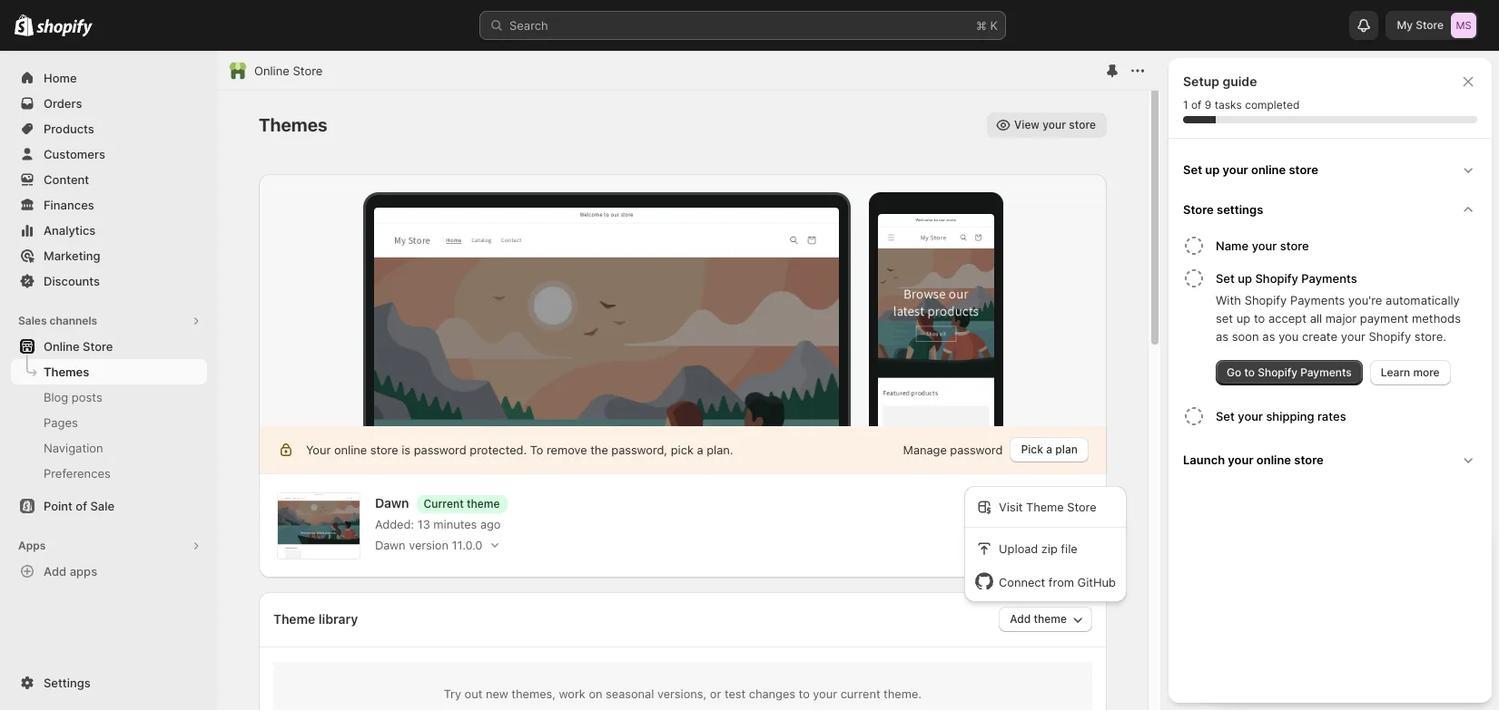 Task type: vqa. For each thing, say whether or not it's contained in the screenshot.
YYYY-MM-DD text field
no



Task type: locate. For each thing, give the bounding box(es) containing it.
with shopify payments you're automatically set up to accept all major payment methods as soon as you create your shopify store.
[[1216, 293, 1461, 344]]

discounts link
[[11, 269, 207, 294]]

sales channels button
[[11, 309, 207, 334]]

of for sale
[[76, 499, 87, 514]]

0 vertical spatial online
[[1251, 163, 1286, 177]]

set
[[1216, 311, 1233, 326]]

set up the store settings
[[1183, 163, 1202, 177]]

pages link
[[11, 410, 207, 436]]

shipping
[[1266, 410, 1314, 424]]

rates
[[1317, 410, 1346, 424]]

store up store settings button
[[1289, 163, 1318, 177]]

posts
[[72, 390, 102, 405]]

as left you at right top
[[1262, 330, 1275, 344]]

payments down create
[[1300, 366, 1352, 380]]

up up soon
[[1236, 311, 1251, 326]]

1
[[1183, 98, 1188, 112]]

up up with
[[1238, 271, 1252, 286]]

payment
[[1360, 311, 1409, 326]]

1 vertical spatial online store
[[44, 340, 113, 354]]

pages
[[44, 416, 78, 430]]

online store link down channels
[[11, 334, 207, 360]]

0 horizontal spatial online store link
[[11, 334, 207, 360]]

online store down channels
[[44, 340, 113, 354]]

to
[[1254, 311, 1265, 326], [1244, 366, 1255, 380]]

shopify inside set up shopify payments button
[[1255, 271, 1298, 286]]

sale
[[90, 499, 114, 514]]

as down set
[[1216, 330, 1229, 344]]

payments down name your store button
[[1302, 271, 1357, 286]]

go
[[1227, 366, 1241, 380]]

store down "shipping"
[[1294, 453, 1324, 468]]

0 vertical spatial online store link
[[254, 62, 323, 80]]

payments inside with shopify payments you're automatically set up to accept all major payment methods as soon as you create your shopify store.
[[1290, 293, 1345, 308]]

1 vertical spatial set
[[1216, 271, 1235, 286]]

shopify
[[1255, 271, 1298, 286], [1245, 293, 1287, 308], [1369, 330, 1411, 344], [1258, 366, 1298, 380]]

of
[[1191, 98, 1202, 112], [76, 499, 87, 514]]

my
[[1397, 18, 1413, 32]]

learn more link
[[1370, 360, 1451, 386]]

1 horizontal spatial shopify image
[[37, 19, 93, 37]]

set up with
[[1216, 271, 1235, 286]]

blog
[[44, 390, 68, 405]]

2 vertical spatial store
[[1294, 453, 1324, 468]]

online up themes
[[44, 340, 80, 354]]

learn
[[1381, 366, 1410, 380]]

accept
[[1268, 311, 1307, 326]]

as
[[1216, 330, 1229, 344], [1262, 330, 1275, 344]]

marketing link
[[11, 243, 207, 269]]

to up soon
[[1254, 311, 1265, 326]]

set inside button
[[1183, 163, 1202, 177]]

1 vertical spatial of
[[76, 499, 87, 514]]

of inside setup guide dialog
[[1191, 98, 1202, 112]]

up inside button
[[1238, 271, 1252, 286]]

your for launch your online store
[[1228, 453, 1254, 468]]

online store image
[[229, 62, 247, 80]]

settings
[[1217, 202, 1263, 217]]

2 vertical spatial set
[[1216, 410, 1235, 424]]

navigation
[[44, 441, 103, 456]]

discounts
[[44, 274, 100, 289]]

0 vertical spatial set
[[1183, 163, 1202, 177]]

k
[[990, 18, 998, 33]]

2 vertical spatial up
[[1236, 311, 1251, 326]]

store inside button
[[1289, 163, 1318, 177]]

0 vertical spatial online store
[[254, 64, 323, 78]]

1 horizontal spatial online store link
[[254, 62, 323, 80]]

guide
[[1223, 74, 1257, 89]]

to right go at the right
[[1244, 366, 1255, 380]]

1 vertical spatial online store link
[[11, 334, 207, 360]]

up for your
[[1205, 163, 1220, 177]]

0 horizontal spatial online
[[44, 340, 80, 354]]

your for set your shipping rates
[[1238, 410, 1263, 424]]

⌘
[[976, 18, 987, 33]]

online store right online store icon
[[254, 64, 323, 78]]

more
[[1413, 366, 1440, 380]]

online store
[[254, 64, 323, 78], [44, 340, 113, 354]]

your for name your store
[[1252, 239, 1277, 253]]

launch your online store
[[1183, 453, 1324, 468]]

store
[[1416, 18, 1444, 32], [293, 64, 323, 78], [1183, 202, 1214, 217], [83, 340, 113, 354]]

store right "my"
[[1416, 18, 1444, 32]]

online
[[1251, 163, 1286, 177], [1257, 453, 1291, 468]]

sales
[[18, 314, 47, 328]]

shopify down name your store at the right top of the page
[[1255, 271, 1298, 286]]

online store link
[[254, 62, 323, 80], [11, 334, 207, 360]]

0 vertical spatial store
[[1289, 163, 1318, 177]]

launch
[[1183, 453, 1225, 468]]

online up settings at the top right of the page
[[1251, 163, 1286, 177]]

of for 9
[[1191, 98, 1202, 112]]

set up shopify payments
[[1216, 271, 1357, 286]]

of inside button
[[76, 499, 87, 514]]

1 vertical spatial online
[[1257, 453, 1291, 468]]

set
[[1183, 163, 1202, 177], [1216, 271, 1235, 286], [1216, 410, 1235, 424]]

your right launch
[[1228, 453, 1254, 468]]

0 vertical spatial online
[[254, 64, 290, 78]]

1 horizontal spatial as
[[1262, 330, 1275, 344]]

set up shopify payments button
[[1216, 262, 1485, 291]]

online right online store icon
[[254, 64, 290, 78]]

your up settings at the top right of the page
[[1223, 163, 1248, 177]]

finances link
[[11, 193, 207, 218]]

0 vertical spatial payments
[[1302, 271, 1357, 286]]

1 vertical spatial payments
[[1290, 293, 1345, 308]]

methods
[[1412, 311, 1461, 326]]

setup guide dialog
[[1169, 58, 1492, 704]]

1 vertical spatial online
[[44, 340, 80, 354]]

soon
[[1232, 330, 1259, 344]]

store up mark name your store as done image
[[1183, 202, 1214, 217]]

store up set up shopify payments
[[1280, 239, 1309, 253]]

online down set your shipping rates
[[1257, 453, 1291, 468]]

set up shopify payments element
[[1180, 291, 1485, 386]]

of left the sale
[[76, 499, 87, 514]]

themes
[[44, 365, 89, 380]]

2 vertical spatial payments
[[1300, 366, 1352, 380]]

tasks
[[1215, 98, 1242, 112]]

0 vertical spatial to
[[1254, 311, 1265, 326]]

0 vertical spatial of
[[1191, 98, 1202, 112]]

up
[[1205, 163, 1220, 177], [1238, 271, 1252, 286], [1236, 311, 1251, 326]]

online store link right online store icon
[[254, 62, 323, 80]]

products
[[44, 122, 94, 136]]

up up the store settings
[[1205, 163, 1220, 177]]

payments up all
[[1290, 293, 1345, 308]]

your right name
[[1252, 239, 1277, 253]]

go to shopify payments link
[[1216, 360, 1363, 386]]

1 as from the left
[[1216, 330, 1229, 344]]

products link
[[11, 116, 207, 142]]

payments inside button
[[1302, 271, 1357, 286]]

online
[[254, 64, 290, 78], [44, 340, 80, 354]]

0 vertical spatial up
[[1205, 163, 1220, 177]]

your inside with shopify payments you're automatically set up to accept all major payment methods as soon as you create your shopify store.
[[1341, 330, 1366, 344]]

0 horizontal spatial as
[[1216, 330, 1229, 344]]

blog posts
[[44, 390, 102, 405]]

set right mark set your shipping rates as done icon
[[1216, 410, 1235, 424]]

1 vertical spatial up
[[1238, 271, 1252, 286]]

apps
[[18, 539, 46, 553]]

your inside button
[[1223, 163, 1248, 177]]

set for set up shopify payments
[[1216, 271, 1235, 286]]

point of sale link
[[11, 494, 207, 519]]

0 horizontal spatial of
[[76, 499, 87, 514]]

of right the 1
[[1191, 98, 1202, 112]]

shopify image
[[15, 14, 34, 36], [37, 19, 93, 37]]

store
[[1289, 163, 1318, 177], [1280, 239, 1309, 253], [1294, 453, 1324, 468]]

your down major at right
[[1341, 330, 1366, 344]]

customers
[[44, 147, 105, 162]]

your left "shipping"
[[1238, 410, 1263, 424]]

up inside button
[[1205, 163, 1220, 177]]

analytics
[[44, 223, 96, 238]]

sales channels
[[18, 314, 97, 328]]

shopify up accept
[[1245, 293, 1287, 308]]

1 horizontal spatial of
[[1191, 98, 1202, 112]]

store inside store settings button
[[1183, 202, 1214, 217]]

themes link
[[11, 360, 207, 385]]

0 horizontal spatial online store
[[44, 340, 113, 354]]

shopify down you at right top
[[1258, 366, 1298, 380]]

preferences
[[44, 467, 111, 481]]

name your store button
[[1216, 230, 1485, 262]]



Task type: describe. For each thing, give the bounding box(es) containing it.
store right online store icon
[[293, 64, 323, 78]]

point of sale button
[[0, 494, 218, 519]]

search
[[509, 18, 548, 33]]

create
[[1302, 330, 1338, 344]]

settings link
[[11, 671, 207, 696]]

name your store
[[1216, 239, 1309, 253]]

shopify inside go to shopify payments link
[[1258, 366, 1298, 380]]

automatically
[[1386, 293, 1460, 308]]

finances
[[44, 198, 94, 212]]

apps
[[70, 565, 97, 579]]

name
[[1216, 239, 1249, 253]]

channels
[[49, 314, 97, 328]]

store settings button
[[1176, 190, 1485, 230]]

setup
[[1183, 74, 1219, 89]]

add
[[44, 565, 67, 579]]

home
[[44, 71, 77, 85]]

with
[[1216, 293, 1241, 308]]

content link
[[11, 167, 207, 193]]

shopify down "payment"
[[1369, 330, 1411, 344]]

all
[[1310, 311, 1322, 326]]

set up your online store button
[[1176, 150, 1485, 190]]

my store image
[[1451, 13, 1476, 38]]

completed
[[1245, 98, 1300, 112]]

preferences link
[[11, 461, 207, 487]]

mark set up shopify payments as done image
[[1183, 268, 1205, 290]]

online inside button
[[1251, 163, 1286, 177]]

point of sale
[[44, 499, 114, 514]]

0 horizontal spatial shopify image
[[15, 14, 34, 36]]

1 vertical spatial to
[[1244, 366, 1255, 380]]

customers link
[[11, 142, 207, 167]]

content
[[44, 173, 89, 187]]

set up your online store
[[1183, 163, 1318, 177]]

1 horizontal spatial online
[[254, 64, 290, 78]]

learn more
[[1381, 366, 1440, 380]]

store.
[[1415, 330, 1446, 344]]

set for set your shipping rates
[[1216, 410, 1235, 424]]

to inside with shopify payments you're automatically set up to accept all major payment methods as soon as you create your shopify store.
[[1254, 311, 1265, 326]]

⌘ k
[[976, 18, 998, 33]]

setup guide
[[1183, 74, 1257, 89]]

settings
[[44, 676, 91, 691]]

my store
[[1397, 18, 1444, 32]]

1 vertical spatial store
[[1280, 239, 1309, 253]]

set your shipping rates button
[[1216, 400, 1485, 433]]

set for set up your online store
[[1183, 163, 1202, 177]]

major
[[1326, 311, 1357, 326]]

mark set your shipping rates as done image
[[1183, 406, 1205, 428]]

2 as from the left
[[1262, 330, 1275, 344]]

online inside button
[[1257, 453, 1291, 468]]

go to shopify payments
[[1227, 366, 1352, 380]]

add apps button
[[11, 559, 207, 585]]

up for shopify
[[1238, 271, 1252, 286]]

store up themes "link" in the bottom of the page
[[83, 340, 113, 354]]

payments for set up shopify payments
[[1302, 271, 1357, 286]]

launch your online store button
[[1176, 440, 1485, 480]]

mark name your store as done image
[[1183, 235, 1205, 257]]

store settings
[[1183, 202, 1263, 217]]

orders link
[[11, 91, 207, 116]]

apps button
[[11, 534, 207, 559]]

1 horizontal spatial online store
[[254, 64, 323, 78]]

online store inside 'link'
[[44, 340, 113, 354]]

navigation link
[[11, 436, 207, 461]]

analytics link
[[11, 218, 207, 243]]

payments for go to shopify payments
[[1300, 366, 1352, 380]]

marketing
[[44, 249, 100, 263]]

point
[[44, 499, 73, 514]]

add apps
[[44, 565, 97, 579]]

you
[[1279, 330, 1299, 344]]

orders
[[44, 96, 82, 111]]

up inside with shopify payments you're automatically set up to accept all major payment methods as soon as you create your shopify store.
[[1236, 311, 1251, 326]]

set your shipping rates
[[1216, 410, 1346, 424]]

blog posts link
[[11, 385, 207, 410]]

1 of 9 tasks completed
[[1183, 98, 1300, 112]]

9
[[1205, 98, 1212, 112]]

you're
[[1348, 293, 1382, 308]]

home link
[[11, 65, 207, 91]]



